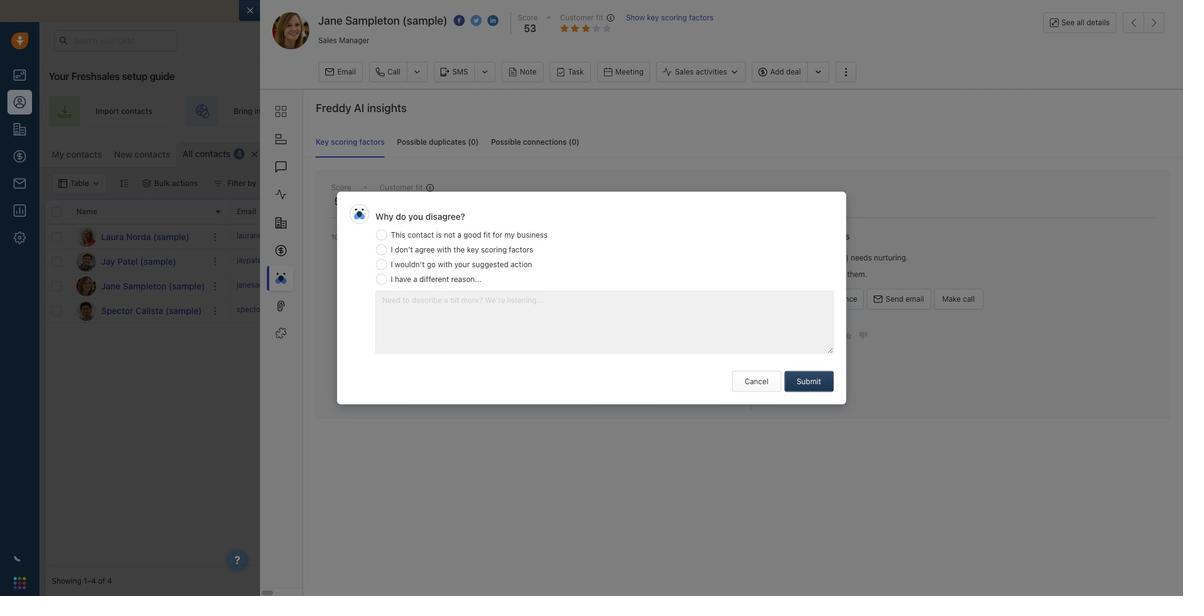 Task type: locate. For each thing, give the bounding box(es) containing it.
0 horizontal spatial scoring
[[331, 138, 357, 147]]

1 task from the top
[[444, 232, 459, 241]]

container_wx8msf4aqz5i3rn1 image down the go
[[422, 282, 430, 291]]

your freshsales setup guide
[[49, 71, 175, 82]]

37
[[514, 231, 526, 242]]

with left the 'the'
[[437, 245, 452, 254]]

send email button
[[867, 289, 931, 310]]

different
[[420, 275, 449, 284]]

more...
[[297, 150, 322, 159]]

0 horizontal spatial sales
[[722, 6, 743, 16]]

1 vertical spatial container_wx8msf4aqz5i3rn1 image
[[143, 179, 151, 188]]

1 horizontal spatial freddy ai insights
[[777, 231, 850, 242]]

your left team
[[415, 107, 431, 116]]

0 vertical spatial this
[[527, 231, 542, 242]]

press space to select this row. row containing 54
[[230, 299, 1177, 324]]

Need to describe a bit more? We're listening... text field
[[375, 291, 834, 354]]

1 vertical spatial sales
[[675, 67, 694, 77]]

sales left activities
[[675, 67, 694, 77]]

sampleton
[[345, 14, 400, 27], [779, 253, 816, 262], [123, 281, 167, 291]]

jane sampleton (sample) inside dialog
[[318, 14, 448, 27]]

1 horizontal spatial contact
[[532, 395, 558, 405]]

note
[[520, 67, 537, 76]]

send email
[[886, 295, 924, 304]]

1 vertical spatial usa
[[534, 302, 549, 312]]

+ for 18
[[422, 257, 426, 266]]

website
[[263, 107, 291, 116]]

email up techcave (sample) link
[[906, 295, 924, 304]]

to inside button
[[795, 295, 802, 304]]

0 vertical spatial score 53
[[518, 13, 538, 34]]

0 horizontal spatial of
[[98, 577, 105, 586]]

(0) right duplicates
[[468, 138, 479, 147]]

jane sampleton (sample) up manager
[[318, 14, 448, 27]]

0 vertical spatial contact
[[1144, 148, 1171, 157]]

0 vertical spatial ai
[[354, 102, 364, 115]]

make call button
[[934, 289, 983, 310]]

to left engage
[[794, 270, 801, 279]]

1 vertical spatial ai
[[807, 231, 816, 242]]

got
[[787, 332, 798, 341]]

(account) business type is competitor
[[460, 287, 594, 296]]

1 vertical spatial country
[[496, 302, 524, 312]]

scoring up '⌘ o'
[[331, 138, 357, 147]]

s image
[[76, 301, 96, 321]]

1 horizontal spatial fit
[[483, 230, 491, 239]]

score
[[544, 231, 567, 242]]

(sample) left the facebook circled icon
[[403, 14, 448, 27]]

key inside show key scoring factors link
[[647, 13, 659, 22]]

1 horizontal spatial container_wx8msf4aqz5i3rn1 image
[[422, 282, 430, 291]]

of right 1–4
[[98, 577, 105, 586]]

0 vertical spatial jane sampleton (sample)
[[318, 14, 448, 27]]

1 vertical spatial in
[[539, 349, 545, 358]]

53 up work
[[334, 196, 347, 207]]

0 vertical spatial freddy
[[316, 102, 351, 115]]

contact for this
[[408, 230, 434, 239]]

freddy left got
[[760, 332, 784, 341]]

j image left jay
[[76, 252, 96, 271]]

sales
[[722, 6, 743, 16], [804, 295, 822, 304]]

import inside import contacts link
[[96, 107, 119, 116]]

with right the go
[[438, 260, 452, 269]]

jane sampleton (sample) up spector calista (sample)
[[101, 281, 205, 291]]

task up the 'the'
[[444, 232, 459, 241]]

(account) for (account) country is usa
[[460, 302, 494, 312]]

key up more...
[[316, 138, 329, 147]]

laura norda (sample) link
[[101, 231, 189, 243]]

⌘
[[335, 150, 342, 159]]

3 i from the top
[[391, 275, 393, 284]]

possible left connections
[[491, 138, 521, 147]]

all left data
[[690, 6, 700, 16]]

not
[[444, 230, 455, 239]]

0 horizontal spatial import
[[96, 107, 119, 116]]

sampleton inside "link"
[[123, 281, 167, 291]]

jane
[[318, 14, 343, 27], [760, 253, 777, 262], [101, 281, 121, 291]]

1 vertical spatial import
[[96, 107, 119, 116]]

2 (0) from the left
[[569, 138, 580, 147]]

close image
[[1165, 8, 1171, 14]]

+ for 37
[[422, 232, 426, 241]]

key right show
[[647, 13, 659, 22]]

country down business
[[496, 302, 524, 312]]

email right sync
[[575, 6, 597, 16]]

all right see
[[1077, 18, 1085, 27]]

0 horizontal spatial email
[[575, 6, 597, 16]]

to for jaypatelsample@gmail.com + click to add
[[355, 256, 362, 265]]

1 horizontal spatial key
[[647, 13, 659, 22]]

import for import contacts link
[[96, 107, 119, 116]]

continue
[[760, 270, 792, 279]]

row group containing laura norda (sample)
[[46, 225, 230, 324]]

all
[[690, 6, 700, 16], [1077, 18, 1085, 27]]

0 vertical spatial sampleton
[[345, 14, 400, 27]]

1 horizontal spatial email
[[906, 295, 924, 304]]

email
[[575, 6, 597, 16], [906, 295, 924, 304]]

1 vertical spatial score 53
[[331, 183, 351, 207]]

container_wx8msf4aqz5i3rn1 image inside customize table button
[[921, 149, 929, 157]]

import right table
[[1021, 148, 1044, 157]]

2 horizontal spatial jane
[[760, 253, 777, 262]]

1 vertical spatial all
[[1077, 18, 1085, 27]]

add
[[770, 67, 784, 77], [1127, 148, 1142, 157], [428, 232, 442, 241], [428, 257, 442, 266], [779, 295, 793, 304]]

1 (account) from the top
[[460, 287, 494, 296]]

1 horizontal spatial customer
[[560, 13, 594, 22]]

ai up unqualified
[[807, 231, 816, 242]]

your left data
[[702, 6, 720, 16]]

0 horizontal spatial import contacts
[[96, 107, 152, 116]]

+ add task for 37
[[422, 232, 459, 241]]

cancel
[[745, 377, 769, 386]]

press space to select this row. row containing 50
[[230, 274, 1177, 299]]

email down the filter by
[[237, 207, 256, 217]]

1 (0) from the left
[[468, 138, 479, 147]]

1 vertical spatial email
[[237, 207, 256, 217]]

key scoring factors link
[[316, 127, 385, 158]]

0 horizontal spatial container_wx8msf4aqz5i3rn1 image
[[143, 179, 151, 188]]

new contacts button
[[108, 142, 176, 167], [114, 149, 170, 160]]

fit left for
[[483, 230, 491, 239]]

2 row group from the left
[[230, 225, 1177, 324]]

facebook circled image
[[454, 14, 465, 27]]

a right the have
[[413, 275, 417, 284]]

task button
[[550, 62, 591, 83]]

customer right way
[[560, 13, 594, 22]]

do
[[396, 211, 406, 222]]

freddy up the continue
[[777, 231, 805, 242]]

sampleton down jay patel (sample) link
[[123, 281, 167, 291]]

container_wx8msf4aqz5i3rn1 image left bulk
[[143, 179, 151, 188]]

e
[[884, 257, 888, 266]]

customize
[[932, 148, 970, 157]]

spector calista (sample) link
[[101, 305, 202, 317]]

2 horizontal spatial contact
[[1144, 148, 1171, 157]]

(sample) up jane sampleton (sample) "link"
[[140, 256, 176, 267]]

0 vertical spatial key
[[647, 13, 659, 22]]

sent
[[491, 395, 506, 405]]

1 horizontal spatial import contacts
[[1021, 148, 1078, 157]]

1 horizontal spatial insights
[[818, 231, 850, 242]]

1 possible from the left
[[397, 138, 427, 147]]

0 horizontal spatial email
[[237, 207, 256, 217]]

1 vertical spatial (account)
[[460, 302, 494, 312]]

1 vertical spatial contact
[[408, 230, 434, 239]]

contact inside why do you disagree? dialog
[[408, 230, 434, 239]]

0 horizontal spatial usa
[[498, 256, 513, 265]]

key for key factors behind this score
[[448, 231, 463, 242]]

table
[[972, 148, 990, 157]]

score 53 up work
[[331, 183, 351, 207]]

customer fit up do
[[380, 183, 423, 192]]

your inside invite your team link
[[415, 107, 431, 116]]

usa left 18 at the left top of the page
[[498, 256, 513, 265]]

+ up agree
[[422, 232, 426, 241]]

1 horizontal spatial 53
[[524, 23, 536, 34]]

1 horizontal spatial score 53
[[518, 13, 538, 34]]

see all details
[[1062, 18, 1110, 27]]

score up work
[[331, 183, 351, 192]]

11
[[547, 349, 554, 358], [569, 395, 576, 405]]

2 i from the top
[[391, 260, 393, 269]]

1 vertical spatial task
[[444, 257, 459, 266]]

spectorcalista@gmail.com
[[237, 305, 328, 314]]

1 vertical spatial key
[[467, 245, 479, 254]]

container_wx8msf4aqz5i3rn1 image inside the bulk actions button
[[143, 179, 151, 188]]

1 horizontal spatial a
[[457, 230, 462, 239]]

scoring right show
[[661, 13, 687, 22]]

row group containing 37
[[230, 225, 1177, 324]]

2 possible from the left
[[491, 138, 521, 147]]

jane up sales manager
[[318, 14, 343, 27]]

import contacts button
[[1004, 142, 1084, 163]]

0 horizontal spatial (0)
[[468, 138, 479, 147]]

guide
[[150, 71, 175, 82]]

o
[[344, 150, 350, 159]]

new
[[114, 149, 132, 160]]

4 inside the all contacts 4
[[237, 149, 242, 159]]

scoring up country is usa
[[481, 245, 507, 254]]

1 vertical spatial key
[[448, 231, 463, 242]]

them.
[[847, 270, 867, 279]]

1 vertical spatial email
[[906, 295, 924, 304]]

4 right 1–4
[[107, 577, 112, 586]]

the
[[454, 245, 465, 254]]

0 vertical spatial key
[[316, 138, 329, 147]]

1 i from the top
[[391, 245, 393, 254]]

sales left manager
[[318, 35, 337, 45]]

possible duplicates (0)
[[397, 138, 479, 147]]

jane down jay
[[101, 281, 121, 291]]

of right sync
[[565, 6, 573, 16]]

call button
[[369, 62, 407, 83]]

2 vertical spatial i
[[391, 275, 393, 284]]

task for 37
[[444, 232, 459, 241]]

1 vertical spatial sales
[[804, 295, 822, 304]]

0 vertical spatial 4
[[237, 149, 242, 159]]

1 vertical spatial + add task
[[422, 257, 459, 266]]

freddy got this right?
[[760, 332, 835, 341]]

2 j image from the top
[[76, 276, 96, 296]]

is left not
[[436, 230, 442, 239]]

deliverability
[[415, 6, 467, 16]]

insights up jane sampleton (sample) needs nurturing.
[[818, 231, 850, 242]]

fit up next
[[416, 183, 423, 192]]

2 vertical spatial import
[[1021, 148, 1044, 157]]

see all details button
[[1043, 12, 1117, 33]]

my contacts
[[52, 149, 102, 160]]

sales up "qualified"
[[804, 295, 822, 304]]

score up 53 "button"
[[518, 13, 538, 22]]

53 down way
[[524, 23, 536, 34]]

0 vertical spatial day
[[556, 349, 568, 358]]

data
[[746, 6, 764, 16]]

add deal
[[770, 67, 801, 77]]

sales inside add to sales sequence button
[[804, 295, 822, 304]]

spector calista (sample)
[[101, 305, 202, 316]]

add for add deal
[[770, 67, 784, 77]]

2
[[460, 395, 464, 405]]

1 vertical spatial import contacts
[[1021, 148, 1078, 157]]

+ add task for 18
[[422, 257, 459, 266]]

fit left show
[[596, 13, 603, 22]]

with down jane sampleton (sample) needs nurturing.
[[831, 270, 845, 279]]

customer fit
[[560, 13, 603, 22], [380, 183, 423, 192]]

contact inside dialog
[[532, 395, 558, 405]]

engage
[[803, 270, 829, 279]]

insights down call "link"
[[367, 102, 407, 115]]

1 vertical spatial sampleton
[[779, 253, 816, 262]]

container_wx8msf4aqz5i3rn1 image left customize
[[921, 149, 929, 157]]

j image up s icon
[[76, 276, 96, 296]]

sampleton up manager
[[345, 14, 400, 27]]

import contacts for import contacts link
[[96, 107, 152, 116]]

import contacts group
[[1004, 142, 1105, 163]]

meeting
[[615, 67, 644, 76]]

sampleton up continue to engage with them.
[[779, 253, 816, 262]]

1 horizontal spatial email
[[337, 67, 356, 76]]

task down the 'the'
[[444, 257, 459, 266]]

1 horizontal spatial 4
[[237, 149, 242, 159]]

0 vertical spatial email
[[337, 67, 356, 76]]

reason...
[[451, 275, 481, 284]]

1 horizontal spatial jane
[[318, 14, 343, 27]]

import down your freshsales setup guide
[[96, 107, 119, 116]]

4 up the filter by
[[237, 149, 242, 159]]

possible connections (0)
[[491, 138, 580, 147]]

+ left the go
[[422, 257, 426, 266]]

0 horizontal spatial contact
[[408, 230, 434, 239]]

0 horizontal spatial sampleton
[[123, 281, 167, 291]]

(sample) up spector calista (sample)
[[169, 281, 205, 291]]

contact inside add contact button
[[1144, 148, 1171, 157]]

container_wx8msf4aqz5i3rn1 image left filter at top
[[214, 179, 223, 188]]

meetings
[[465, 349, 498, 358]]

send
[[886, 295, 904, 304]]

a right not
[[457, 230, 462, 239]]

to right sent in the left of the page
[[508, 395, 515, 405]]

0 vertical spatial i
[[391, 245, 393, 254]]

connect
[[278, 6, 313, 16]]

and
[[469, 6, 484, 16]]

container_wx8msf4aqz5i3rn1 image
[[214, 179, 223, 188], [422, 282, 430, 291]]

0 vertical spatial score
[[518, 13, 538, 22]]

fit inside why do you disagree? dialog
[[483, 230, 491, 239]]

l image
[[76, 227, 96, 247]]

jane up the continue
[[760, 253, 777, 262]]

(sample) up engage
[[818, 253, 849, 262]]

ai
[[354, 102, 364, 115], [807, 231, 816, 242]]

row group
[[46, 225, 230, 324], [230, 225, 1177, 324]]

1 row group from the left
[[46, 225, 230, 324]]

to for connect your mailbox to improve deliverability and enable 2-way sync of email conversations. import all your sales data
[[369, 6, 377, 16]]

0 horizontal spatial key
[[467, 245, 479, 254]]

is inside dialog
[[436, 230, 442, 239]]

click
[[336, 256, 353, 265]]

12 more... button
[[270, 146, 329, 163]]

next
[[422, 207, 438, 217]]

import inside import contacts button
[[1021, 148, 1044, 157]]

your
[[315, 6, 333, 16], [702, 6, 720, 16], [415, 107, 431, 116], [454, 260, 470, 269]]

to right mailbox
[[369, 6, 377, 16]]

dialog
[[239, 0, 1183, 597]]

1 vertical spatial customer
[[380, 183, 414, 192]]

container_wx8msf4aqz5i3rn1 image for bulk
[[143, 179, 151, 188]]

1 vertical spatial i
[[391, 260, 393, 269]]

score 53 left sync
[[518, 13, 538, 34]]

customize table
[[932, 148, 990, 157]]

email inside 'button'
[[906, 295, 924, 304]]

usa down type
[[534, 302, 549, 312]]

country down i don't agree with the key scoring factors
[[460, 256, 488, 265]]

grid
[[46, 199, 1177, 567]]

2 vertical spatial sampleton
[[123, 281, 167, 291]]

freshworks switcher image
[[14, 577, 26, 590]]

1 vertical spatial 11
[[569, 395, 576, 405]]

sales for sales activities
[[675, 67, 694, 77]]

0 horizontal spatial country
[[460, 256, 488, 265]]

this right sent in the left of the page
[[517, 395, 530, 405]]

2 (account) from the top
[[460, 302, 494, 312]]

sales left data
[[722, 6, 743, 16]]

task for 18
[[444, 257, 459, 266]]

connections
[[523, 138, 567, 147]]

business
[[496, 287, 528, 296]]

import contacts inside import contacts button
[[1021, 148, 1078, 157]]

make call
[[942, 295, 975, 304]]

add for add contact
[[1127, 148, 1142, 157]]

2 horizontal spatial fit
[[596, 13, 603, 22]]

0 horizontal spatial freddy ai insights
[[316, 102, 407, 115]]

i left don't
[[391, 245, 393, 254]]

0 horizontal spatial fit
[[416, 183, 423, 192]]

team
[[433, 107, 450, 116]]

your up state
[[454, 260, 470, 269]]

1 vertical spatial customer fit
[[380, 183, 423, 192]]

(sample) up widgetz.io (sample) link
[[909, 257, 940, 266]]

continue to engage with them.
[[760, 270, 867, 279]]

0 vertical spatial (account)
[[460, 287, 494, 296]]

import right show
[[661, 6, 688, 16]]

0 vertical spatial fit
[[596, 13, 603, 22]]

1 vertical spatial day
[[578, 395, 590, 405]]

2 horizontal spatial sampleton
[[779, 253, 816, 262]]

emails
[[467, 395, 489, 405]]

2 + add task from the top
[[422, 257, 459, 266]]

key up the 'the'
[[448, 231, 463, 242]]

+ add task up i have a different reason...
[[422, 257, 459, 266]]

freddy ai insights up unqualified
[[777, 231, 850, 242]]

this right 37
[[527, 231, 542, 242]]

add to sales sequence
[[779, 295, 858, 304]]

1 vertical spatial fit
[[416, 183, 423, 192]]

(sample) right norda
[[153, 231, 189, 242]]

your inside why do you disagree? dialog
[[454, 260, 470, 269]]

fit
[[596, 13, 603, 22], [416, 183, 423, 192], [483, 230, 491, 239]]

press space to select this row. row containing 37
[[230, 225, 1177, 250]]

jane sampleton (sample) link
[[101, 280, 205, 292]]

sales activities
[[675, 67, 727, 77]]

add inside button
[[1127, 148, 1142, 157]]

this right got
[[800, 332, 813, 341]]

country is usa
[[460, 256, 513, 265]]

arizona
[[488, 271, 514, 281]]

2 vertical spatial with
[[831, 270, 845, 279]]

2 vertical spatial jane
[[101, 281, 121, 291]]

phone
[[350, 207, 372, 217]]

1 j image from the top
[[76, 252, 96, 271]]

2 vertical spatial contact
[[532, 395, 558, 405]]

1 vertical spatial container_wx8msf4aqz5i3rn1 image
[[422, 282, 430, 291]]

2 vertical spatial this
[[517, 395, 530, 405]]

calista
[[136, 305, 163, 316]]

score
[[518, 13, 538, 22], [331, 183, 351, 192]]

to left add
[[355, 256, 362, 265]]

customer up do
[[380, 183, 414, 192]]

i for i wouldn't go with your suggested action
[[391, 260, 393, 269]]

to for 2 emails sent to this contact in 11 day
[[508, 395, 515, 405]]

this
[[527, 231, 542, 242], [800, 332, 813, 341], [517, 395, 530, 405]]

container_wx8msf4aqz5i3rn1 image
[[921, 149, 929, 157], [143, 179, 151, 188]]

contact
[[1144, 148, 1171, 157], [408, 230, 434, 239], [532, 395, 558, 405]]

(0) right connections
[[569, 138, 580, 147]]

import contacts inside import contacts link
[[96, 107, 152, 116]]

1 + add task from the top
[[422, 232, 459, 241]]

is right type
[[547, 287, 553, 296]]

1 vertical spatial with
[[438, 260, 452, 269]]

key right the 'the'
[[467, 245, 479, 254]]

freddy right leads
[[316, 102, 351, 115]]

50
[[514, 280, 526, 292]]

1 vertical spatial jane sampleton (sample)
[[101, 281, 205, 291]]

cell
[[600, 225, 693, 249], [693, 225, 785, 249], [878, 225, 970, 249], [970, 225, 1177, 249], [600, 250, 693, 274], [693, 250, 785, 274], [970, 250, 1177, 274], [970, 274, 1177, 298], [600, 299, 693, 323], [693, 299, 785, 323], [970, 299, 1177, 323]]

j image
[[76, 252, 96, 271], [76, 276, 96, 296]]

press space to select this row. row containing jane sampleton (sample)
[[46, 274, 230, 299]]

press space to select this row. row
[[46, 225, 230, 250], [230, 225, 1177, 250], [46, 250, 230, 274], [230, 250, 1177, 274], [46, 274, 230, 299], [230, 274, 1177, 299], [46, 299, 230, 324], [230, 299, 1177, 324]]

i left the have
[[391, 275, 393, 284]]

2 task from the top
[[444, 257, 459, 266]]

0 horizontal spatial possible
[[397, 138, 427, 147]]

scoring
[[661, 13, 687, 22], [331, 138, 357, 147], [481, 245, 507, 254]]

possible down invite your team link
[[397, 138, 427, 147]]

new contacts
[[114, 149, 170, 160]]

1 vertical spatial 4
[[107, 577, 112, 586]]



Task type: describe. For each thing, give the bounding box(es) containing it.
call
[[963, 295, 975, 304]]

0 vertical spatial freddy ai insights
[[316, 102, 407, 115]]

patel
[[117, 256, 138, 267]]

janesampleton@gmail.com
[[237, 280, 330, 290]]

lauranordasample@gmail.com
[[237, 231, 341, 240]]

go
[[427, 260, 436, 269]]

contacts inside button
[[1046, 148, 1078, 157]]

mailbox
[[335, 6, 367, 16]]

key inside why do you disagree? dialog
[[467, 245, 479, 254]]

janesampleton@gmail.com 3684932360
[[237, 280, 376, 290]]

0 vertical spatial usa
[[498, 256, 513, 265]]

bulk actions
[[154, 179, 198, 188]]

key for key scoring factors
[[316, 138, 329, 147]]

corp
[[890, 257, 907, 266]]

1 horizontal spatial import
[[661, 6, 688, 16]]

jaypatelsample@gmail.com + click to add
[[237, 256, 377, 265]]

call link
[[369, 62, 407, 83]]

activities
[[696, 67, 727, 77]]

bring
[[234, 107, 253, 116]]

0 vertical spatial scoring
[[661, 13, 687, 22]]

sms button
[[434, 62, 474, 83]]

press space to select this row. row containing 18
[[230, 250, 1177, 274]]

nurturing.
[[874, 253, 908, 262]]

i for i don't agree with the key scoring factors
[[391, 245, 393, 254]]

(sample) inside "link"
[[169, 281, 205, 291]]

(sample) right calista
[[166, 305, 202, 316]]

manager
[[339, 35, 370, 45]]

your
[[49, 71, 69, 82]]

0 horizontal spatial 4
[[107, 577, 112, 586]]

duplicates
[[429, 138, 466, 147]]

import all your sales data link
[[661, 6, 766, 16]]

0 horizontal spatial ai
[[354, 102, 364, 115]]

all contacts link
[[182, 148, 231, 160]]

1 vertical spatial scoring
[[331, 138, 357, 147]]

techcave
[[884, 306, 917, 315]]

linkedin circled image
[[488, 14, 499, 27]]

widgetz.io (sample) link
[[884, 282, 954, 291]]

submit
[[797, 377, 821, 386]]

spectorcalista@gmail.com 3684945781
[[237, 305, 374, 314]]

bulk
[[154, 179, 170, 188]]

wouldn't
[[395, 260, 425, 269]]

press space to select this row. row containing spector calista (sample)
[[46, 299, 230, 324]]

sync
[[543, 6, 563, 16]]

container_wx8msf4aqz5i3rn1 image inside filter by button
[[214, 179, 223, 188]]

2 vertical spatial freddy
[[760, 332, 784, 341]]

is right 54 on the bottom of page
[[526, 302, 532, 312]]

0 vertical spatial email
[[575, 6, 597, 16]]

jane sampleton (sample) inside press space to select this row. row
[[101, 281, 205, 291]]

0 vertical spatial a
[[457, 230, 462, 239]]

(0) for possible duplicates (0)
[[468, 138, 479, 147]]

1 horizontal spatial in
[[539, 349, 545, 358]]

sms
[[452, 67, 468, 76]]

1 horizontal spatial day
[[578, 395, 590, 405]]

0 horizontal spatial insights
[[367, 102, 407, 115]]

by
[[248, 179, 256, 188]]

way
[[525, 6, 541, 16]]

(0) for possible connections (0)
[[569, 138, 580, 147]]

1 vertical spatial freddy ai insights
[[777, 231, 850, 242]]

laura norda (sample)
[[101, 231, 189, 242]]

twitter circled image
[[471, 14, 482, 27]]

0 horizontal spatial 53
[[334, 196, 347, 207]]

dialog containing jane sampleton (sample)
[[239, 0, 1183, 597]]

i for i have a different reason...
[[391, 275, 393, 284]]

see
[[1062, 18, 1075, 27]]

sales manager
[[318, 35, 370, 45]]

add contact button
[[1111, 142, 1177, 163]]

show
[[626, 13, 645, 22]]

jay patel (sample) link
[[101, 255, 176, 268]]

cancel button
[[732, 371, 781, 392]]

1 horizontal spatial score
[[518, 13, 538, 22]]

possible for possible connections (0)
[[491, 138, 521, 147]]

possible for possible duplicates (0)
[[397, 138, 427, 147]]

all inside button
[[1077, 18, 1085, 27]]

name row
[[46, 200, 230, 225]]

disagree?
[[426, 211, 465, 222]]

2-
[[516, 6, 525, 16]]

import contacts for import contacts button
[[1021, 148, 1078, 157]]

why do you disagree?
[[375, 211, 465, 222]]

2 emails sent to this contact in 11 day
[[460, 395, 590, 405]]

1 horizontal spatial customer fit
[[560, 13, 603, 22]]

sales for sales manager
[[318, 35, 337, 45]]

Search your CRM... text field
[[54, 30, 177, 51]]

1 vertical spatial jane
[[760, 253, 777, 262]]

i wouldn't go with your suggested action
[[391, 260, 532, 269]]

invite your team link
[[346, 96, 473, 127]]

state
[[460, 271, 478, 281]]

2 vertical spatial in
[[561, 395, 567, 405]]

contact for add
[[1144, 148, 1171, 157]]

4167348672 link
[[329, 230, 374, 244]]

0 vertical spatial country
[[460, 256, 488, 265]]

12
[[287, 150, 295, 159]]

call
[[387, 67, 401, 76]]

show key scoring factors link
[[626, 12, 714, 35]]

i have a different reason...
[[391, 275, 481, 284]]

1 vertical spatial insights
[[818, 231, 850, 242]]

is up state is arizona
[[490, 256, 496, 265]]

54
[[514, 305, 526, 316]]

4167348672
[[329, 231, 374, 240]]

bring in website leads
[[234, 107, 312, 116]]

state is arizona
[[460, 271, 514, 281]]

0 horizontal spatial 11
[[547, 349, 554, 358]]

1 vertical spatial a
[[413, 275, 417, 284]]

good
[[464, 230, 481, 239]]

1 vertical spatial this
[[800, 332, 813, 341]]

is down 'suggested'
[[480, 271, 486, 281]]

0 vertical spatial of
[[565, 6, 573, 16]]

your left mailbox
[[315, 6, 333, 16]]

container_wx8msf4aqz5i3rn1 image for customize
[[921, 149, 929, 157]]

needs
[[851, 253, 872, 262]]

+ left click
[[329, 256, 334, 265]]

0 horizontal spatial all
[[690, 6, 700, 16]]

1 horizontal spatial sampleton
[[345, 14, 400, 27]]

0 vertical spatial in
[[255, 107, 261, 116]]

setup
[[122, 71, 147, 82]]

behind
[[497, 231, 525, 242]]

(account) for (account) business type is competitor
[[460, 287, 494, 296]]

with for them.
[[831, 270, 845, 279]]

1 horizontal spatial country
[[496, 302, 524, 312]]

suggested
[[472, 260, 509, 269]]

0 horizontal spatial customer
[[380, 183, 414, 192]]

(sample) down "make"
[[919, 306, 949, 315]]

key factors behind this score
[[448, 231, 567, 242]]

import for import contacts button
[[1021, 148, 1044, 157]]

freshsales
[[71, 71, 120, 82]]

all contacts 4
[[182, 149, 242, 159]]

add for add to sales sequence
[[779, 295, 793, 304]]

press space to select this row. row containing jay patel (sample)
[[46, 250, 230, 274]]

factors inside why do you disagree? dialog
[[509, 245, 533, 254]]

1 vertical spatial score
[[331, 183, 351, 192]]

scoring inside why do you disagree? dialog
[[481, 245, 507, 254]]

why do you disagree? dialog
[[337, 192, 846, 405]]

1
[[460, 349, 463, 358]]

jane inside "link"
[[101, 281, 121, 291]]

make call link
[[934, 289, 983, 316]]

0 vertical spatial sales
[[722, 6, 743, 16]]

with for the
[[437, 245, 452, 254]]

don't
[[395, 245, 413, 254]]

make
[[942, 295, 961, 304]]

widgetz.io (sample)
[[884, 282, 954, 291]]

e corp (sample) link
[[884, 257, 940, 266]]

0 vertical spatial jane
[[318, 14, 343, 27]]

i don't agree with the key scoring factors
[[391, 245, 533, 254]]

j image for jane sampleton (sample)
[[76, 276, 96, 296]]

show key scoring factors
[[626, 13, 714, 22]]

grid containing 37
[[46, 199, 1177, 567]]

3684932360 link
[[329, 280, 376, 293]]

conversations.
[[599, 6, 659, 16]]

customize table button
[[913, 142, 998, 163]]

email inside button
[[337, 67, 356, 76]]

(sample) up "make"
[[923, 282, 954, 291]]

filter by
[[227, 179, 256, 188]]

j image for jay patel (sample)
[[76, 252, 96, 271]]

0 horizontal spatial score 53
[[331, 183, 351, 207]]

1 vertical spatial freddy
[[777, 231, 805, 242]]

norda
[[126, 231, 151, 242]]

unqualified
[[805, 257, 844, 266]]

1 vertical spatial of
[[98, 577, 105, 586]]

add contact
[[1127, 148, 1171, 157]]

actions
[[172, 179, 198, 188]]

press space to select this row. row containing laura norda (sample)
[[46, 225, 230, 250]]

showing 1–4 of 4
[[52, 577, 112, 586]]

with for your
[[438, 260, 452, 269]]

improve
[[380, 6, 412, 16]]



Task type: vqa. For each thing, say whether or not it's contained in the screenshot.
Sales Manager
yes



